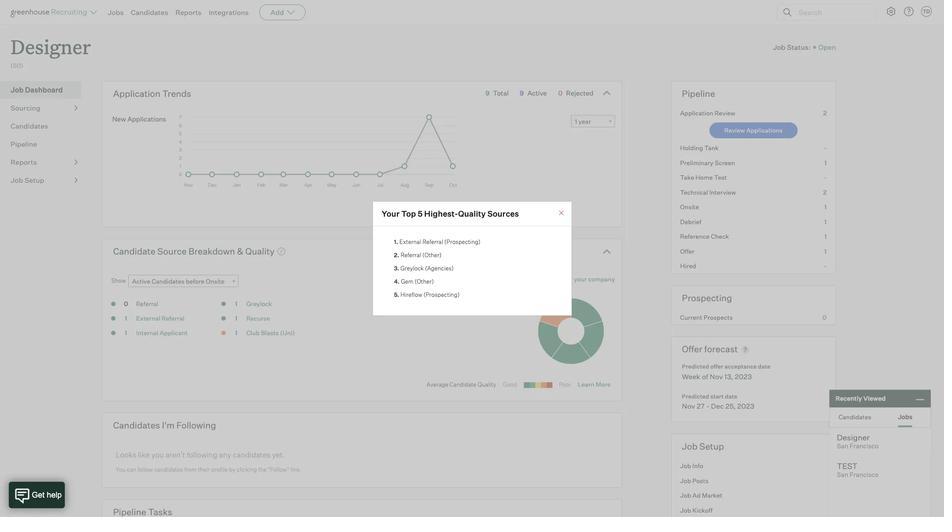 Task type: describe. For each thing, give the bounding box(es) containing it.
review applications link
[[710, 123, 798, 139]]

application review
[[681, 109, 736, 117]]

1 year
[[575, 118, 591, 125]]

2023 for week of nov 13, 2023
[[735, 373, 752, 381]]

1 vertical spatial pipeline
[[11, 140, 37, 149]]

referral up applicant
[[162, 315, 185, 323]]

job ad market link
[[672, 489, 836, 504]]

check
[[711, 233, 729, 241]]

you can follow candidates from their profile by clicking the "follow" link.
[[116, 467, 302, 474]]

Search text field
[[797, 6, 868, 19]]

td
[[923, 8, 930, 15]]

following
[[187, 451, 217, 460]]

for
[[565, 276, 573, 283]]

you
[[116, 467, 126, 474]]

0 vertical spatial review
[[715, 109, 736, 117]]

by
[[229, 467, 236, 474]]

francisco for designer
[[850, 443, 879, 451]]

rejected
[[566, 89, 594, 97]]

td button
[[920, 4, 934, 19]]

1 horizontal spatial candidates link
[[131, 8, 168, 17]]

test san francisco
[[837, 462, 879, 480]]

0 horizontal spatial jobs
[[108, 8, 124, 17]]

1 year link
[[571, 115, 615, 128]]

predicted for 27
[[682, 393, 709, 400]]

1 vertical spatial reports link
[[11, 157, 78, 168]]

designer for designer (50)
[[11, 34, 91, 60]]

0 vertical spatial candidate
[[113, 246, 156, 257]]

4.
[[394, 278, 400, 285]]

applications for new applications
[[127, 115, 166, 124]]

sources
[[541, 276, 564, 283]]

review inside review applications link
[[725, 127, 745, 134]]

top
[[525, 276, 535, 283]]

your
[[382, 209, 400, 219]]

job kickoff
[[681, 507, 713, 515]]

5 inside dialog
[[418, 209, 423, 219]]

recently viewed
[[836, 395, 886, 403]]

0 vertical spatial the
[[514, 276, 524, 283]]

reference check
[[681, 233, 729, 241]]

2 - link from the top
[[672, 170, 836, 185]]

preliminary
[[681, 159, 714, 167]]

show
[[111, 278, 126, 285]]

offer for offer
[[681, 248, 695, 255]]

quality for highest-
[[458, 209, 486, 219]]

san for test
[[837, 472, 849, 480]]

25,
[[726, 402, 736, 411]]

(uni)
[[280, 330, 295, 337]]

external referral
[[136, 315, 185, 323]]

source
[[157, 246, 187, 257]]

0 vertical spatial reports link
[[175, 8, 202, 17]]

1 link for club blasts (uni)
[[227, 329, 245, 339]]

candidates up like
[[113, 420, 160, 431]]

add
[[270, 8, 284, 17]]

integrations
[[209, 8, 249, 17]]

highest-
[[424, 209, 458, 219]]

3 - link from the top
[[672, 259, 836, 274]]

see the top 5 sources for your company link
[[502, 275, 615, 284]]

4. gem (other)
[[394, 278, 434, 285]]

predicted for week
[[682, 364, 709, 371]]

trends
[[162, 88, 191, 99]]

recurse link
[[246, 315, 270, 323]]

1 link for external referral
[[117, 315, 135, 325]]

3. greylock (agencies)
[[394, 265, 454, 272]]

current prospects
[[681, 314, 733, 321]]

td button
[[922, 6, 932, 17]]

interview
[[710, 189, 736, 196]]

new applications
[[112, 115, 166, 124]]

you
[[152, 451, 164, 460]]

poor
[[559, 381, 571, 389]]

0 vertical spatial onsite
[[681, 203, 699, 211]]

company
[[589, 276, 615, 283]]

1 horizontal spatial pipeline
[[682, 88, 715, 99]]

designer link
[[11, 25, 91, 61]]

designer san francisco
[[837, 433, 879, 451]]

3.
[[394, 265, 399, 272]]

active candidates before onsite
[[132, 278, 225, 286]]

external referral link
[[136, 315, 185, 323]]

club blasts (uni)
[[246, 330, 295, 337]]

5.
[[394, 292, 399, 299]]

kickoff
[[693, 507, 713, 515]]

see
[[502, 276, 513, 283]]

dashboard
[[25, 85, 63, 94]]

2 vertical spatial quality
[[478, 381, 496, 389]]

average candidate quality
[[427, 381, 496, 389]]

application for application review
[[681, 109, 714, 117]]

before
[[186, 278, 205, 286]]

any
[[219, 451, 231, 460]]

candidates down sourcing
[[11, 122, 48, 130]]

job posts link
[[672, 474, 836, 489]]

clicking
[[237, 467, 257, 474]]

profile
[[211, 467, 228, 474]]

offer forecast
[[682, 344, 738, 355]]

recurse
[[246, 315, 270, 323]]

candidate source data is not real-time. data may take up to two days to reflect accurately. element
[[275, 244, 286, 259]]

from
[[185, 467, 197, 474]]

sourcing link
[[11, 103, 78, 113]]

1 link for internal applicant
[[117, 329, 135, 339]]

yet.
[[272, 451, 285, 460]]

external inside your top 5 highest-quality sources dialog
[[400, 239, 421, 246]]

learn
[[578, 381, 595, 389]]

candidates left before
[[152, 278, 185, 286]]

current
[[681, 314, 703, 321]]

looks like you aren't following any candidates yet.
[[116, 451, 285, 460]]

13,
[[725, 373, 734, 381]]

applicant
[[160, 330, 188, 337]]

0 vertical spatial setup
[[25, 176, 44, 185]]

nov inside predicted offer acceptance date week of nov 13, 2023
[[710, 373, 723, 381]]

sources
[[488, 209, 519, 219]]

active candidates before onsite link
[[128, 275, 238, 288]]

job dashboard link
[[11, 85, 78, 95]]

1 vertical spatial the
[[258, 467, 267, 474]]

learn more link
[[578, 381, 611, 389]]

application for application trends
[[113, 88, 160, 99]]

2 for application review
[[823, 109, 827, 117]]

2 for technical interview
[[823, 189, 827, 196]]

0 vertical spatial candidates
[[233, 451, 271, 460]]

1 - link from the top
[[672, 141, 836, 156]]

open
[[819, 43, 836, 51]]



Task type: locate. For each thing, give the bounding box(es) containing it.
9 right total
[[520, 89, 524, 97]]

job setup inside the job setup link
[[11, 176, 44, 185]]

nov inside predicted start date nov 27 - dec 25, 2023
[[682, 402, 695, 411]]

review up review applications
[[715, 109, 736, 117]]

- for 2nd - link from the top of the page
[[824, 174, 827, 181]]

candidates
[[131, 8, 168, 17], [11, 122, 48, 130], [152, 278, 185, 286], [113, 420, 160, 431]]

candidates link
[[131, 8, 168, 17], [11, 121, 78, 131]]

0 horizontal spatial job setup
[[11, 176, 44, 185]]

francisco up test san francisco
[[850, 443, 879, 451]]

greylock up '4. gem (other)'
[[401, 265, 424, 272]]

1 horizontal spatial 9
[[520, 89, 524, 97]]

debrief
[[681, 218, 702, 226]]

(agencies)
[[425, 265, 454, 272]]

screen
[[715, 159, 735, 167]]

1 link left greylock link
[[227, 300, 245, 310]]

pipeline down sourcing
[[11, 140, 37, 149]]

candidates link right jobs link
[[131, 8, 168, 17]]

reports left integrations "link"
[[175, 8, 202, 17]]

1 horizontal spatial candidate
[[450, 381, 477, 389]]

job posts
[[681, 478, 709, 485]]

follow
[[138, 467, 153, 474]]

posts
[[693, 478, 709, 485]]

job for job posts link
[[681, 478, 691, 485]]

0 vertical spatial reports
[[175, 8, 202, 17]]

hireflow
[[401, 292, 422, 299]]

onsite up debrief
[[681, 203, 699, 211]]

0 vertical spatial francisco
[[850, 443, 879, 451]]

the right clicking
[[258, 467, 267, 474]]

1 francisco from the top
[[850, 443, 879, 451]]

candidates link down sourcing link
[[11, 121, 78, 131]]

san inside designer san francisco
[[837, 443, 849, 451]]

reports link left integrations "link"
[[175, 8, 202, 17]]

1 link
[[227, 300, 245, 310], [117, 315, 135, 325], [227, 315, 245, 325], [117, 329, 135, 339], [227, 329, 245, 339]]

greylock inside your top 5 highest-quality sources dialog
[[401, 265, 424, 272]]

2023 for nov 27 - dec 25, 2023
[[738, 402, 755, 411]]

pipeline link
[[11, 139, 78, 149]]

application trends
[[113, 88, 191, 99]]

(other) for 4. gem (other)
[[415, 278, 434, 285]]

0 horizontal spatial external
[[136, 315, 160, 323]]

job kickoff link
[[672, 504, 836, 518]]

week
[[682, 373, 701, 381]]

0 vertical spatial job setup
[[11, 176, 44, 185]]

1 horizontal spatial 0
[[558, 89, 563, 97]]

onsite right before
[[206, 278, 225, 286]]

1 horizontal spatial greylock
[[401, 265, 424, 272]]

1 vertical spatial candidate
[[450, 381, 477, 389]]

1 vertical spatial job setup
[[682, 442, 724, 453]]

2. referral (other)
[[394, 252, 442, 259]]

1 horizontal spatial external
[[400, 239, 421, 246]]

1 vertical spatial 2023
[[738, 402, 755, 411]]

1 vertical spatial quality
[[245, 246, 275, 257]]

quality left sources
[[458, 209, 486, 219]]

quality inside dialog
[[458, 209, 486, 219]]

0 vertical spatial predicted
[[682, 364, 709, 371]]

1 vertical spatial francisco
[[850, 472, 879, 480]]

2023 down acceptance
[[735, 373, 752, 381]]

application
[[113, 88, 160, 99], [681, 109, 714, 117]]

job ad market
[[681, 492, 723, 500]]

0 vertical spatial (prospecting)
[[445, 239, 481, 246]]

1 vertical spatial san
[[837, 472, 849, 480]]

0 horizontal spatial the
[[258, 467, 267, 474]]

0 vertical spatial quality
[[458, 209, 486, 219]]

review down application review
[[725, 127, 745, 134]]

0 horizontal spatial applications
[[127, 115, 166, 124]]

job setup down pipeline link
[[11, 176, 44, 185]]

(other) down 3. greylock (agencies)
[[415, 278, 434, 285]]

greenhouse recruiting image
[[11, 7, 90, 18]]

job for the job setup link
[[11, 176, 23, 185]]

designer
[[11, 34, 91, 60], [837, 433, 870, 443]]

francisco inside test san francisco
[[850, 472, 879, 480]]

designer inside designer san francisco
[[837, 433, 870, 443]]

(prospecting) down your top 5 highest-quality sources
[[445, 239, 481, 246]]

blasts
[[261, 330, 279, 337]]

applications for review applications
[[747, 127, 783, 134]]

quality for &
[[245, 246, 275, 257]]

0 horizontal spatial reports
[[11, 158, 37, 167]]

-
[[824, 144, 827, 152], [824, 174, 827, 181], [824, 263, 827, 270], [707, 402, 710, 411]]

1 vertical spatial setup
[[700, 442, 724, 453]]

designer up test
[[837, 433, 870, 443]]

1 link left "internal"
[[117, 329, 135, 339]]

francisco for test
[[850, 472, 879, 480]]

0 vertical spatial designer
[[11, 34, 91, 60]]

0 horizontal spatial candidate
[[113, 246, 156, 257]]

reports down pipeline link
[[11, 158, 37, 167]]

reference
[[681, 233, 710, 241]]

- inside predicted start date nov 27 - dec 25, 2023
[[707, 402, 710, 411]]

referral up external referral
[[136, 301, 158, 308]]

0 horizontal spatial candidates link
[[11, 121, 78, 131]]

setup up info
[[700, 442, 724, 453]]

1 horizontal spatial the
[[514, 276, 524, 283]]

0 vertical spatial application
[[113, 88, 160, 99]]

candidate right average
[[450, 381, 477, 389]]

job status:
[[773, 43, 811, 51]]

0 horizontal spatial pipeline
[[11, 140, 37, 149]]

9
[[486, 89, 490, 97], [520, 89, 524, 97]]

1 vertical spatial 0
[[124, 301, 128, 308]]

1 link left club
[[227, 329, 245, 339]]

2 vertical spatial 0
[[823, 314, 827, 321]]

1 vertical spatial nov
[[682, 402, 695, 411]]

1 predicted from the top
[[682, 364, 709, 371]]

2023 right the 25,
[[738, 402, 755, 411]]

predicted start date nov 27 - dec 25, 2023
[[682, 393, 755, 411]]

candidates down aren't
[[154, 467, 183, 474]]

san inside test san francisco
[[837, 472, 849, 480]]

job info link
[[672, 459, 836, 474]]

predicted offer acceptance date week of nov 13, 2023
[[682, 364, 771, 381]]

1 horizontal spatial active
[[528, 89, 547, 97]]

0 vertical spatial san
[[837, 443, 849, 451]]

1 vertical spatial - link
[[672, 170, 836, 185]]

1 link for greylock
[[227, 300, 245, 310]]

(prospecting)
[[445, 239, 481, 246], [424, 292, 460, 299]]

0 horizontal spatial candidates
[[154, 467, 183, 474]]

27
[[697, 402, 705, 411]]

offer for offer forecast
[[682, 344, 703, 355]]

1 9 from the left
[[486, 89, 490, 97]]

francisco inside designer san francisco
[[850, 443, 879, 451]]

nov
[[710, 373, 723, 381], [682, 402, 695, 411]]

1 vertical spatial designer
[[837, 433, 870, 443]]

date right acceptance
[[758, 364, 771, 371]]

0 vertical spatial jobs
[[108, 8, 124, 17]]

like
[[138, 451, 150, 460]]

add button
[[259, 4, 306, 20]]

0 vertical spatial candidates link
[[131, 8, 168, 17]]

job info
[[681, 463, 704, 470]]

setup
[[25, 176, 44, 185], [700, 442, 724, 453]]

candidate up show
[[113, 246, 156, 257]]

2 2 from the top
[[823, 189, 827, 196]]

san down designer san francisco
[[837, 472, 849, 480]]

0 horizontal spatial setup
[[25, 176, 44, 185]]

1 vertical spatial candidates
[[154, 467, 183, 474]]

2 francisco from the top
[[850, 472, 879, 480]]

0 rejected
[[558, 89, 594, 97]]

designer down greenhouse recruiting 'image'
[[11, 34, 91, 60]]

2 vertical spatial - link
[[672, 259, 836, 274]]

0 horizontal spatial application
[[113, 88, 160, 99]]

external
[[400, 239, 421, 246], [136, 315, 160, 323]]

2 predicted from the top
[[682, 393, 709, 400]]

2 san from the top
[[837, 472, 849, 480]]

0 horizontal spatial date
[[725, 393, 738, 400]]

predicted inside predicted start date nov 27 - dec 25, 2023
[[682, 393, 709, 400]]

1 horizontal spatial reports
[[175, 8, 202, 17]]

0 vertical spatial (other)
[[423, 252, 442, 259]]

0 horizontal spatial active
[[132, 278, 150, 286]]

0 vertical spatial 2
[[823, 109, 827, 117]]

1 vertical spatial (prospecting)
[[424, 292, 460, 299]]

recently
[[836, 395, 862, 403]]

offer down reference
[[681, 248, 695, 255]]

1 vertical spatial reports
[[11, 158, 37, 167]]

date inside predicted offer acceptance date week of nov 13, 2023
[[758, 364, 771, 371]]

1 link for recurse
[[227, 315, 245, 325]]

1 vertical spatial predicted
[[682, 393, 709, 400]]

9 for 9 active
[[520, 89, 524, 97]]

1 san from the top
[[837, 443, 849, 451]]

&
[[237, 246, 243, 257]]

1 link left external referral link
[[117, 315, 135, 325]]

1 horizontal spatial designer
[[837, 433, 870, 443]]

2 9 from the left
[[520, 89, 524, 97]]

1 vertical spatial date
[[725, 393, 738, 400]]

date up the 25,
[[725, 393, 738, 400]]

san for designer
[[837, 443, 849, 451]]

2023 inside predicted offer acceptance date week of nov 13, 2023
[[735, 373, 752, 381]]

test
[[837, 462, 858, 472]]

top
[[401, 209, 416, 219]]

new
[[112, 115, 126, 124]]

1 vertical spatial review
[[725, 127, 745, 134]]

club
[[246, 330, 260, 337]]

0 vertical spatial pipeline
[[682, 88, 715, 99]]

job for job kickoff link
[[681, 507, 691, 515]]

nov left 27
[[682, 402, 695, 411]]

date inside predicted start date nov 27 - dec 25, 2023
[[725, 393, 738, 400]]

candidates up clicking
[[233, 451, 271, 460]]

job for job info link
[[681, 463, 691, 470]]

1 horizontal spatial application
[[681, 109, 714, 117]]

0 vertical spatial nov
[[710, 373, 723, 381]]

(other) for 2. referral (other)
[[423, 252, 442, 259]]

job
[[773, 43, 786, 51], [11, 85, 24, 94], [11, 176, 23, 185], [682, 442, 698, 453], [681, 463, 691, 470], [681, 478, 691, 485], [681, 492, 691, 500], [681, 507, 691, 515]]

designer for designer san francisco
[[837, 433, 870, 443]]

0 horizontal spatial designer
[[11, 34, 91, 60]]

(50)
[[11, 62, 23, 69]]

active right total
[[528, 89, 547, 97]]

nov down offer
[[710, 373, 723, 381]]

0 horizontal spatial 9
[[486, 89, 490, 97]]

greylock up recurse
[[246, 301, 272, 308]]

their
[[198, 467, 210, 474]]

reports link down pipeline link
[[11, 157, 78, 168]]

"follow"
[[268, 467, 289, 474]]

quality left good
[[478, 381, 496, 389]]

start
[[711, 393, 724, 400]]

club blasts (uni) link
[[246, 330, 295, 337]]

1 link left recurse link
[[227, 315, 245, 325]]

1 vertical spatial greylock
[[246, 301, 272, 308]]

1 vertical spatial active
[[132, 278, 150, 286]]

1 horizontal spatial jobs
[[898, 414, 913, 421]]

external right the 1.
[[400, 239, 421, 246]]

0 horizontal spatial nov
[[682, 402, 695, 411]]

average
[[427, 381, 448, 389]]

the
[[514, 276, 524, 283], [258, 467, 267, 474]]

- for 1st - link from the bottom of the page
[[824, 263, 827, 270]]

0 horizontal spatial 0
[[124, 301, 128, 308]]

close image
[[558, 210, 565, 217]]

candidate source data is not real-time. data may take up to two days to reflect accurately. image
[[277, 248, 286, 257]]

reports
[[175, 8, 202, 17], [11, 158, 37, 167]]

external up "internal"
[[136, 315, 160, 323]]

1 horizontal spatial reports link
[[175, 8, 202, 17]]

0 horizontal spatial greylock
[[246, 301, 272, 308]]

1 vertical spatial application
[[681, 109, 714, 117]]

predicted up week
[[682, 364, 709, 371]]

0 horizontal spatial reports link
[[11, 157, 78, 168]]

quality right '&'
[[245, 246, 275, 257]]

active right show
[[132, 278, 150, 286]]

1 horizontal spatial job setup
[[682, 442, 724, 453]]

predicted up 27
[[682, 393, 709, 400]]

aren't
[[166, 451, 185, 460]]

9 for 9 total
[[486, 89, 490, 97]]

1 horizontal spatial onsite
[[681, 203, 699, 211]]

0 vertical spatial greylock
[[401, 265, 424, 272]]

learn more
[[578, 381, 611, 389]]

your
[[574, 276, 587, 283]]

0 vertical spatial applications
[[127, 115, 166, 124]]

francisco down designer san francisco
[[850, 472, 879, 480]]

1 vertical spatial jobs
[[898, 414, 913, 421]]

2 horizontal spatial 0
[[823, 314, 827, 321]]

9 left total
[[486, 89, 490, 97]]

job for job ad market link
[[681, 492, 691, 500]]

1 vertical spatial applications
[[747, 127, 783, 134]]

candidates right jobs link
[[131, 8, 168, 17]]

viewed
[[864, 395, 886, 403]]

san up test
[[837, 443, 849, 451]]

prospects
[[704, 314, 733, 321]]

0 vertical spatial active
[[528, 89, 547, 97]]

pipeline up application review
[[682, 88, 715, 99]]

1 vertical spatial 5
[[536, 276, 540, 283]]

1 horizontal spatial candidates
[[233, 451, 271, 460]]

offer up week
[[682, 344, 703, 355]]

1.
[[394, 239, 398, 246]]

candidates i'm following
[[113, 420, 216, 431]]

- link
[[672, 141, 836, 156], [672, 170, 836, 185], [672, 259, 836, 274]]

1 vertical spatial candidates link
[[11, 121, 78, 131]]

1 vertical spatial onsite
[[206, 278, 225, 286]]

1 horizontal spatial applications
[[747, 127, 783, 134]]

1 vertical spatial (other)
[[415, 278, 434, 285]]

predicted inside predicted offer acceptance date week of nov 13, 2023
[[682, 364, 709, 371]]

preliminary screen
[[681, 159, 735, 167]]

review applications
[[725, 127, 783, 134]]

configure image
[[886, 6, 897, 17]]

gem
[[401, 278, 414, 285]]

(other)
[[423, 252, 442, 259], [415, 278, 434, 285]]

technical
[[681, 189, 708, 196]]

(prospecting) down (agencies)
[[424, 292, 460, 299]]

9 total
[[486, 89, 509, 97]]

0 vertical spatial 2023
[[735, 373, 752, 381]]

2.
[[394, 252, 399, 259]]

2023 inside predicted start date nov 27 - dec 25, 2023
[[738, 402, 755, 411]]

pipeline
[[682, 88, 715, 99], [11, 140, 37, 149]]

your top 5 highest-quality sources dialog
[[373, 202, 572, 316]]

(other) down 1. external referral (prospecting) at top
[[423, 252, 442, 259]]

1 horizontal spatial setup
[[700, 442, 724, 453]]

looks
[[116, 451, 136, 460]]

acceptance
[[725, 364, 757, 371]]

dec
[[711, 402, 724, 411]]

setup down pipeline link
[[25, 176, 44, 185]]

job setup up info
[[682, 442, 724, 453]]

0 vertical spatial 0
[[558, 89, 563, 97]]

referral up 2. referral (other)
[[423, 239, 443, 246]]

the left top
[[514, 276, 524, 283]]

2
[[823, 109, 827, 117], [823, 189, 827, 196]]

ad
[[693, 492, 701, 500]]

market
[[702, 492, 723, 500]]

1 horizontal spatial 5
[[536, 276, 540, 283]]

1 vertical spatial 2
[[823, 189, 827, 196]]

see the top 5 sources for your company
[[502, 276, 615, 283]]

referral right 2.
[[401, 252, 421, 259]]

0 vertical spatial 5
[[418, 209, 423, 219]]

0 vertical spatial offer
[[681, 248, 695, 255]]

- for third - link from the bottom of the page
[[824, 144, 827, 152]]

1 2 from the top
[[823, 109, 827, 117]]

job for job dashboard link
[[11, 85, 24, 94]]



Task type: vqa. For each thing, say whether or not it's contained in the screenshot.
Following on the bottom left of page
yes



